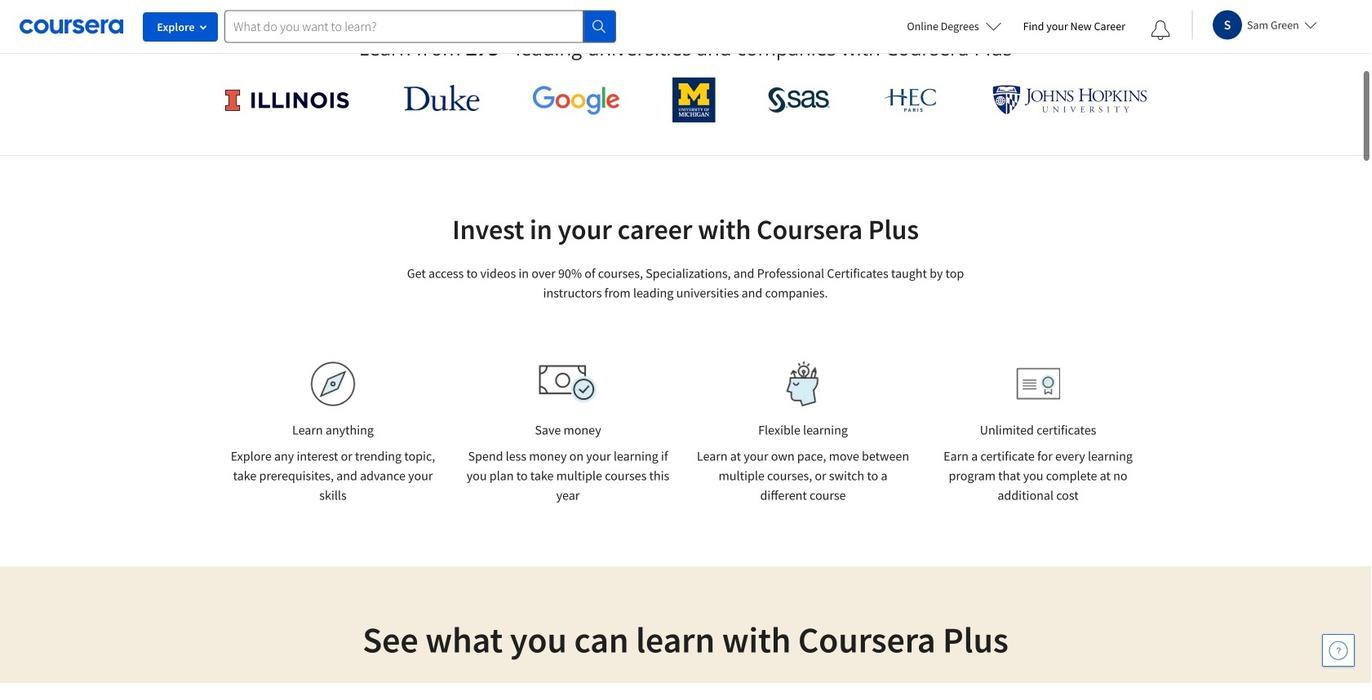 Task type: describe. For each thing, give the bounding box(es) containing it.
sas image
[[768, 87, 831, 113]]

learn anything image
[[311, 362, 356, 407]]

coursera image
[[20, 13, 123, 39]]

johns hopkins university image
[[993, 85, 1148, 115]]



Task type: vqa. For each thing, say whether or not it's contained in the screenshot.
Play image
no



Task type: locate. For each thing, give the bounding box(es) containing it.
university of michigan image
[[673, 78, 716, 122]]

What do you want to learn? text field
[[225, 10, 584, 43]]

duke university image
[[404, 85, 480, 111]]

hec paris image
[[883, 83, 940, 117]]

None search field
[[225, 10, 617, 43]]

flexible learning image
[[775, 362, 832, 407]]

google image
[[532, 85, 621, 115]]

unlimited certificates image
[[1017, 368, 1061, 401]]

save money image
[[539, 365, 598, 403]]

university of illinois at urbana-champaign image
[[224, 87, 352, 113]]

help center image
[[1329, 641, 1349, 661]]



